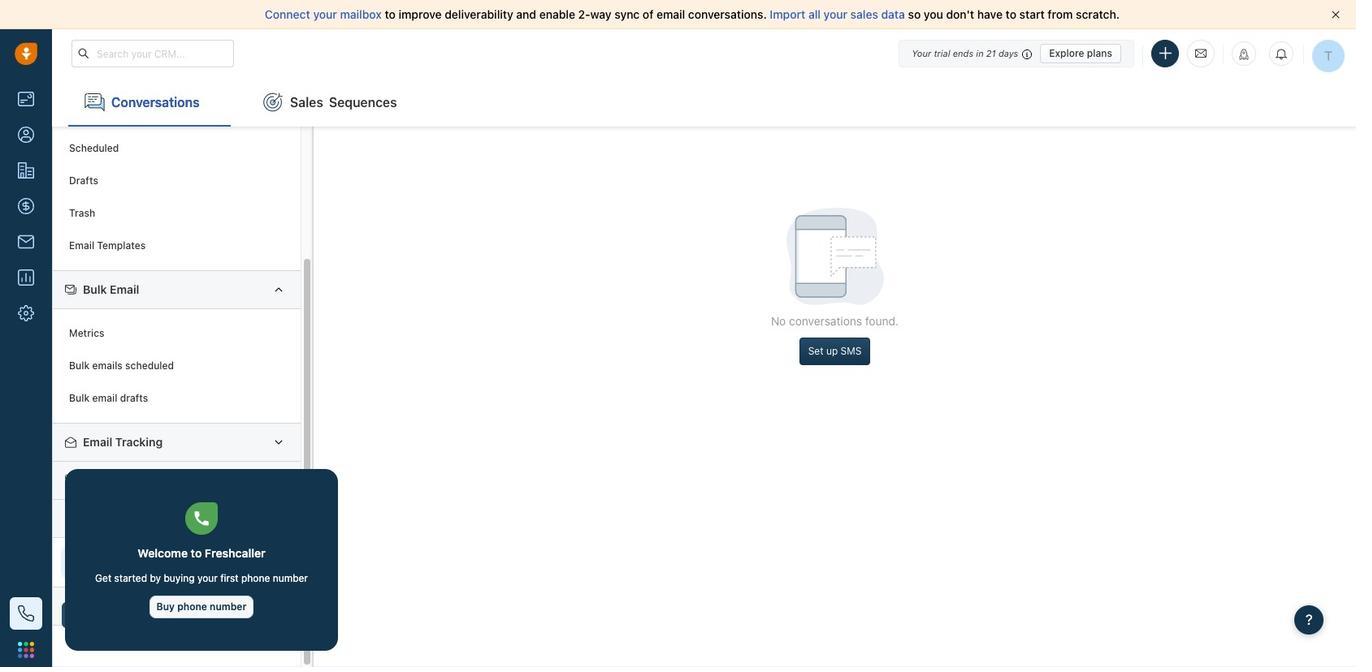 Task type: describe. For each thing, give the bounding box(es) containing it.
data
[[881, 7, 905, 21]]

trash link
[[61, 197, 293, 230]]

metrics link
[[61, 318, 293, 350]]

so
[[908, 7, 921, 21]]

Search your CRM... text field
[[72, 40, 234, 67]]

sync
[[615, 7, 640, 21]]

trial
[[934, 48, 950, 58]]

drafts
[[120, 393, 148, 405]]

connect your mailbox link
[[265, 7, 385, 21]]

2-
[[578, 7, 590, 21]]

sales
[[290, 95, 323, 109]]

sms
[[841, 345, 862, 358]]

conversations.
[[688, 7, 767, 21]]

1 your from the left
[[313, 7, 337, 21]]

bulk for bulk emails scheduled
[[69, 360, 90, 372]]

1 vertical spatial email
[[110, 283, 139, 297]]

start
[[1020, 7, 1045, 21]]

sequences
[[329, 95, 397, 109]]

phone element
[[10, 598, 42, 631]]

phone image
[[18, 606, 34, 622]]

1 horizontal spatial email
[[657, 7, 685, 21]]

scheduled
[[125, 360, 174, 372]]

explore plans link
[[1040, 43, 1121, 63]]

drafts link
[[61, 165, 293, 197]]

explore
[[1049, 47, 1084, 59]]

don't
[[946, 7, 974, 21]]

deliverability
[[445, 7, 513, 21]]

your
[[912, 48, 931, 58]]

close image
[[1332, 11, 1340, 19]]

templates
[[97, 240, 146, 252]]

scratch.
[[1076, 7, 1120, 21]]

bulk for bulk email drafts
[[69, 393, 90, 405]]

enable
[[539, 7, 575, 21]]

mailbox
[[340, 7, 382, 21]]

tab list containing conversations
[[52, 78, 1356, 127]]

email tracking
[[83, 436, 163, 449]]

drafts
[[69, 175, 98, 187]]

scheduled
[[69, 143, 119, 155]]

sales
[[850, 7, 878, 21]]

sales sequences
[[290, 95, 397, 109]]

bulk email drafts link
[[61, 383, 293, 415]]

scheduled link
[[61, 132, 293, 165]]

and
[[516, 7, 536, 21]]

bulk email drafts
[[69, 393, 148, 405]]

of
[[643, 7, 654, 21]]

set up sms
[[808, 345, 862, 358]]

emails
[[92, 360, 123, 372]]

freshworks switcher image
[[18, 643, 34, 659]]

bulk email
[[83, 283, 139, 297]]

trash
[[69, 208, 95, 220]]

connect your mailbox to improve deliverability and enable 2-way sync of email conversations. import all your sales data so you don't have to start from scratch.
[[265, 7, 1120, 21]]

tracking
[[115, 436, 163, 449]]

email for tracking
[[83, 436, 112, 449]]

days
[[999, 48, 1018, 58]]

your trial ends in 21 days
[[912, 48, 1018, 58]]



Task type: locate. For each thing, give the bounding box(es) containing it.
your left the mailbox
[[313, 7, 337, 21]]

1 vertical spatial bulk
[[69, 360, 90, 372]]

conversations
[[789, 314, 862, 328]]

0 vertical spatial email
[[69, 240, 94, 252]]

in
[[976, 48, 984, 58]]

email inside email templates link
[[69, 240, 94, 252]]

email left "tracking"
[[83, 436, 112, 449]]

bulk
[[83, 283, 107, 297], [69, 360, 90, 372], [69, 393, 90, 405]]

2 vertical spatial bulk
[[69, 393, 90, 405]]

improve
[[399, 7, 442, 21]]

send email image
[[1195, 47, 1207, 60]]

way
[[590, 7, 612, 21]]

conversations
[[111, 95, 200, 109]]

bulk emails scheduled
[[69, 360, 174, 372]]

import all your sales data link
[[770, 7, 908, 21]]

set
[[808, 345, 824, 358]]

email for templates
[[69, 240, 94, 252]]

connect
[[265, 7, 310, 21]]

to
[[385, 7, 396, 21], [1006, 7, 1017, 21]]

from
[[1048, 7, 1073, 21]]

email right of
[[657, 7, 685, 21]]

no
[[771, 314, 786, 328]]

to left start
[[1006, 7, 1017, 21]]

sales sequences link
[[247, 78, 413, 127]]

tab list
[[52, 78, 1356, 127]]

0 horizontal spatial to
[[385, 7, 396, 21]]

1 vertical spatial email
[[92, 393, 117, 405]]

no conversations found.
[[771, 314, 899, 328]]

email left drafts
[[92, 393, 117, 405]]

2 to from the left
[[1006, 7, 1017, 21]]

email down the trash
[[69, 240, 94, 252]]

metrics
[[69, 328, 104, 340]]

0 vertical spatial bulk
[[83, 283, 107, 297]]

bulk up metrics
[[83, 283, 107, 297]]

bulk for bulk email
[[83, 283, 107, 297]]

found.
[[865, 314, 899, 328]]

you
[[924, 7, 943, 21]]

0 horizontal spatial email
[[92, 393, 117, 405]]

bulk left emails
[[69, 360, 90, 372]]

up
[[826, 345, 838, 358]]

explore plans
[[1049, 47, 1112, 59]]

email down templates
[[110, 283, 139, 297]]

0 horizontal spatial your
[[313, 7, 337, 21]]

bulk down bulk emails scheduled
[[69, 393, 90, 405]]

bulk emails scheduled link
[[61, 350, 293, 383]]

what's new image
[[1238, 49, 1250, 60]]

0 vertical spatial email
[[657, 7, 685, 21]]

email templates link
[[61, 230, 293, 262]]

email templates
[[69, 240, 146, 252]]

import
[[770, 7, 805, 21]]

21
[[986, 48, 996, 58]]

2 vertical spatial email
[[83, 436, 112, 449]]

conversations link
[[68, 78, 231, 127]]

1 horizontal spatial to
[[1006, 7, 1017, 21]]

1 horizontal spatial your
[[824, 7, 848, 21]]

to right the mailbox
[[385, 7, 396, 21]]

email
[[69, 240, 94, 252], [110, 283, 139, 297], [83, 436, 112, 449]]

have
[[977, 7, 1003, 21]]

1 to from the left
[[385, 7, 396, 21]]

plans
[[1087, 47, 1112, 59]]

2 your from the left
[[824, 7, 848, 21]]

your right all
[[824, 7, 848, 21]]

ends
[[953, 48, 974, 58]]

your
[[313, 7, 337, 21], [824, 7, 848, 21]]

all
[[808, 7, 821, 21]]

email
[[657, 7, 685, 21], [92, 393, 117, 405]]

set up sms button
[[799, 338, 871, 366]]



Task type: vqa. For each thing, say whether or not it's contained in the screenshot.
sales qualified lead button at left
no



